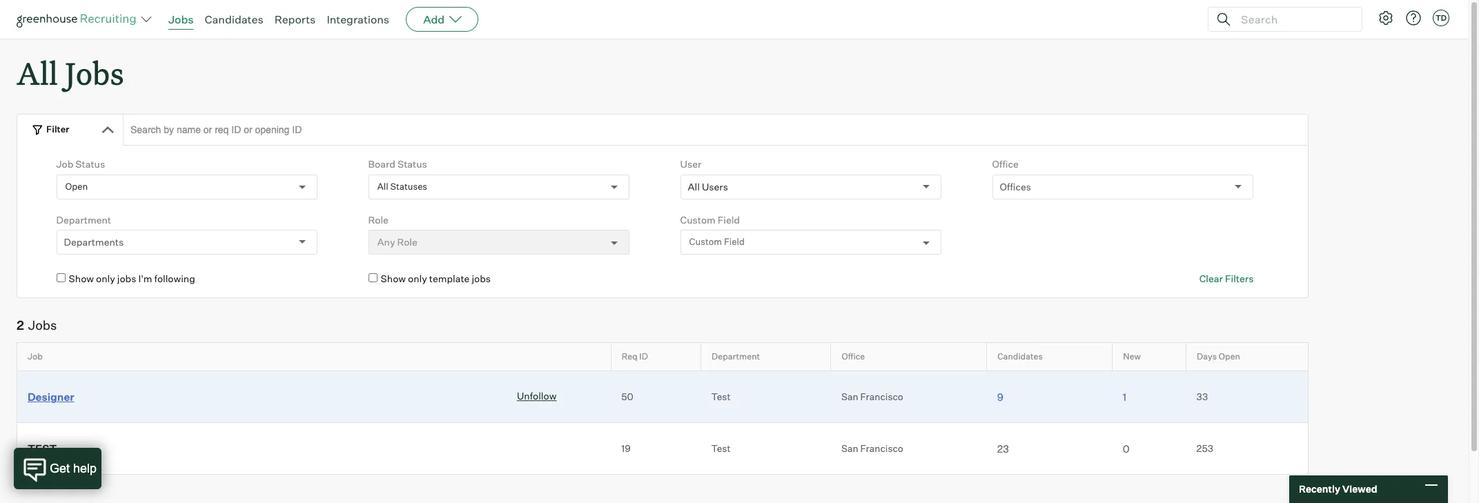 Task type: vqa. For each thing, say whether or not it's contained in the screenshot.
leave feedback
no



Task type: describe. For each thing, give the bounding box(es) containing it.
test for 9
[[711, 390, 731, 402]]

0
[[1123, 442, 1130, 455]]

test link
[[17, 441, 611, 456]]

board
[[368, 158, 395, 170]]

50
[[621, 391, 633, 403]]

users
[[702, 181, 728, 192]]

add button
[[406, 7, 478, 32]]

following
[[154, 273, 195, 285]]

1 vertical spatial custom field
[[689, 236, 745, 247]]

Search text field
[[1238, 9, 1349, 29]]

clear filters
[[1199, 273, 1254, 285]]

33
[[1197, 390, 1208, 402]]

statuses
[[390, 181, 427, 192]]

designer link
[[17, 389, 611, 404]]

9 link
[[987, 389, 1113, 404]]

test for 23
[[711, 442, 731, 454]]

days
[[1197, 351, 1217, 362]]

1 jobs from the left
[[117, 273, 136, 285]]

san francisco for 9
[[841, 390, 903, 402]]

0 vertical spatial candidates
[[205, 12, 263, 26]]

only for jobs
[[96, 273, 115, 285]]

td button
[[1430, 7, 1452, 29]]

departments
[[64, 236, 124, 248]]

9
[[997, 391, 1003, 404]]

job for job status
[[56, 158, 73, 170]]

1 vertical spatial custom
[[689, 236, 722, 247]]

all statuses
[[377, 181, 427, 192]]

days open
[[1197, 351, 1240, 362]]

jobs for 2 jobs
[[28, 317, 57, 332]]

0 link
[[1113, 441, 1186, 456]]

0 vertical spatial custom
[[680, 214, 716, 225]]

0 vertical spatial department
[[56, 214, 111, 225]]

jobs for all jobs
[[65, 52, 124, 93]]

show only jobs i'm following
[[69, 273, 195, 285]]

clear filters link
[[1199, 272, 1254, 286]]

template
[[429, 273, 470, 285]]

unfollow
[[517, 390, 557, 402]]

2
[[17, 317, 24, 332]]

test
[[28, 443, 57, 456]]

2 jobs from the left
[[472, 273, 491, 285]]

status for job status
[[75, 158, 105, 170]]

23 link
[[987, 441, 1113, 456]]

1 link
[[1113, 389, 1186, 404]]

all users option
[[688, 181, 728, 192]]

1
[[1123, 391, 1127, 404]]

reports link
[[274, 12, 316, 26]]

all for all users
[[688, 181, 700, 192]]

recently viewed
[[1299, 483, 1377, 495]]

jobs link
[[168, 12, 194, 26]]

id
[[639, 351, 648, 362]]

0 vertical spatial jobs
[[168, 12, 194, 26]]

all for all statuses
[[377, 181, 388, 192]]

san for 9
[[841, 390, 858, 402]]

job status
[[56, 158, 105, 170]]

19
[[621, 443, 631, 454]]

integrations link
[[327, 12, 389, 26]]



Task type: locate. For each thing, give the bounding box(es) containing it.
clear
[[1199, 273, 1223, 285]]

candidates link
[[205, 12, 263, 26]]

0 vertical spatial open
[[65, 181, 88, 192]]

1 horizontal spatial status
[[398, 158, 427, 170]]

department
[[56, 214, 111, 225], [712, 351, 760, 362]]

only for template
[[408, 273, 427, 285]]

custom down all users
[[680, 214, 716, 225]]

2 horizontal spatial all
[[688, 181, 700, 192]]

1 vertical spatial test
[[711, 442, 731, 454]]

show
[[69, 273, 94, 285], [381, 273, 406, 285]]

1 horizontal spatial show
[[381, 273, 406, 285]]

filters
[[1225, 273, 1254, 285]]

1 horizontal spatial office
[[992, 158, 1019, 170]]

all
[[17, 52, 58, 93], [688, 181, 700, 192], [377, 181, 388, 192]]

1 vertical spatial job
[[28, 351, 43, 362]]

1 horizontal spatial candidates
[[998, 351, 1043, 362]]

1 horizontal spatial job
[[56, 158, 73, 170]]

2 status from the left
[[398, 158, 427, 170]]

custom field down 'users'
[[689, 236, 745, 247]]

viewed
[[1342, 483, 1377, 495]]

req id
[[622, 351, 648, 362]]

2 test from the top
[[711, 442, 731, 454]]

1 francisco from the top
[[860, 390, 903, 402]]

status
[[75, 158, 105, 170], [398, 158, 427, 170]]

1 san from the top
[[841, 390, 858, 402]]

0 vertical spatial field
[[718, 214, 740, 225]]

only down departments
[[96, 273, 115, 285]]

0 horizontal spatial jobs
[[117, 273, 136, 285]]

all users
[[688, 181, 728, 192]]

show right show only jobs i'm following option at the bottom of page
[[69, 273, 94, 285]]

francisco
[[860, 390, 903, 402], [860, 442, 903, 454]]

san for 23
[[841, 442, 858, 454]]

0 horizontal spatial candidates
[[205, 12, 263, 26]]

Show only template jobs checkbox
[[368, 273, 377, 282]]

filter
[[46, 124, 69, 135]]

designer
[[28, 391, 74, 404]]

1 horizontal spatial jobs
[[472, 273, 491, 285]]

job down 2 jobs
[[28, 351, 43, 362]]

i'm
[[138, 273, 152, 285]]

1 horizontal spatial jobs
[[65, 52, 124, 93]]

1 horizontal spatial all
[[377, 181, 388, 192]]

role
[[368, 214, 389, 225]]

unfollow link
[[517, 389, 557, 403]]

configure image
[[1378, 10, 1394, 26]]

1 vertical spatial francisco
[[860, 442, 903, 454]]

open
[[65, 181, 88, 192], [1219, 351, 1240, 362]]

jobs
[[168, 12, 194, 26], [65, 52, 124, 93], [28, 317, 57, 332]]

custom
[[680, 214, 716, 225], [689, 236, 722, 247]]

greenhouse recruiting image
[[17, 11, 141, 28]]

san francisco
[[841, 390, 903, 402], [841, 442, 903, 454]]

td button
[[1433, 10, 1450, 26]]

job
[[56, 158, 73, 170], [28, 351, 43, 362]]

0 vertical spatial custom field
[[680, 214, 740, 225]]

2 jobs
[[17, 317, 57, 332]]

candidates up 9
[[998, 351, 1043, 362]]

Search by name or req ID or opening ID text field
[[123, 114, 1309, 146]]

jobs down greenhouse recruiting image on the top of the page
[[65, 52, 124, 93]]

open right days
[[1219, 351, 1240, 362]]

job for job
[[28, 351, 43, 362]]

all up filter
[[17, 52, 58, 93]]

show right show only template jobs checkbox
[[381, 273, 406, 285]]

0 horizontal spatial only
[[96, 273, 115, 285]]

1 vertical spatial open
[[1219, 351, 1240, 362]]

custom field
[[680, 214, 740, 225], [689, 236, 745, 247]]

0 vertical spatial san
[[841, 390, 858, 402]]

only left template
[[408, 273, 427, 285]]

253
[[1197, 442, 1213, 454]]

0 vertical spatial francisco
[[860, 390, 903, 402]]

only
[[96, 273, 115, 285], [408, 273, 427, 285]]

add
[[423, 12, 445, 26]]

1 show from the left
[[69, 273, 94, 285]]

td
[[1436, 13, 1447, 23]]

san francisco for 23
[[841, 442, 903, 454]]

1 vertical spatial candidates
[[998, 351, 1043, 362]]

req
[[622, 351, 638, 362]]

1 vertical spatial department
[[712, 351, 760, 362]]

all jobs
[[17, 52, 124, 93]]

office
[[992, 158, 1019, 170], [842, 351, 865, 362]]

1 horizontal spatial only
[[408, 273, 427, 285]]

candidates
[[205, 12, 263, 26], [998, 351, 1043, 362]]

show for show only template jobs
[[381, 273, 406, 285]]

new
[[1123, 351, 1141, 362]]

jobs
[[117, 273, 136, 285], [472, 273, 491, 285]]

user
[[680, 158, 702, 170]]

0 vertical spatial san francisco
[[841, 390, 903, 402]]

Show only jobs I'm following checkbox
[[56, 273, 65, 282]]

jobs left candidates link
[[168, 12, 194, 26]]

jobs right 2 on the left
[[28, 317, 57, 332]]

open down job status
[[65, 181, 88, 192]]

1 vertical spatial field
[[724, 236, 745, 247]]

reports
[[274, 12, 316, 26]]

1 vertical spatial san francisco
[[841, 442, 903, 454]]

0 horizontal spatial office
[[842, 351, 865, 362]]

custom field down all users
[[680, 214, 740, 225]]

board status
[[368, 158, 427, 170]]

2 only from the left
[[408, 273, 427, 285]]

0 vertical spatial job
[[56, 158, 73, 170]]

2 san from the top
[[841, 442, 858, 454]]

francisco for 9
[[860, 390, 903, 402]]

1 horizontal spatial open
[[1219, 351, 1240, 362]]

0 horizontal spatial all
[[17, 52, 58, 93]]

0 vertical spatial office
[[992, 158, 1019, 170]]

custom down all users option
[[689, 236, 722, 247]]

show for show only jobs i'm following
[[69, 273, 94, 285]]

integrations
[[327, 12, 389, 26]]

1 vertical spatial jobs
[[65, 52, 124, 93]]

1 test from the top
[[711, 390, 731, 402]]

0 vertical spatial test
[[711, 390, 731, 402]]

all down board
[[377, 181, 388, 192]]

offices
[[1000, 181, 1031, 192]]

field
[[718, 214, 740, 225], [724, 236, 745, 247]]

1 only from the left
[[96, 273, 115, 285]]

0 horizontal spatial status
[[75, 158, 105, 170]]

1 status from the left
[[75, 158, 105, 170]]

candidates right 'jobs' link
[[205, 12, 263, 26]]

recently
[[1299, 483, 1340, 495]]

2 francisco from the top
[[860, 442, 903, 454]]

0 horizontal spatial show
[[69, 273, 94, 285]]

1 san francisco from the top
[[841, 390, 903, 402]]

2 san francisco from the top
[[841, 442, 903, 454]]

1 horizontal spatial department
[[712, 351, 760, 362]]

0 horizontal spatial department
[[56, 214, 111, 225]]

2 vertical spatial jobs
[[28, 317, 57, 332]]

status for board status
[[398, 158, 427, 170]]

1 vertical spatial office
[[842, 351, 865, 362]]

2 show from the left
[[381, 273, 406, 285]]

0 horizontal spatial job
[[28, 351, 43, 362]]

test
[[711, 390, 731, 402], [711, 442, 731, 454]]

jobs left i'm
[[117, 273, 136, 285]]

23
[[997, 442, 1009, 455]]

1 vertical spatial san
[[841, 442, 858, 454]]

show only template jobs
[[381, 273, 491, 285]]

francisco for 23
[[860, 442, 903, 454]]

all left 'users'
[[688, 181, 700, 192]]

all for all jobs
[[17, 52, 58, 93]]

jobs right template
[[472, 273, 491, 285]]

san
[[841, 390, 858, 402], [841, 442, 858, 454]]

0 horizontal spatial open
[[65, 181, 88, 192]]

job down filter
[[56, 158, 73, 170]]

2 horizontal spatial jobs
[[168, 12, 194, 26]]

0 horizontal spatial jobs
[[28, 317, 57, 332]]



